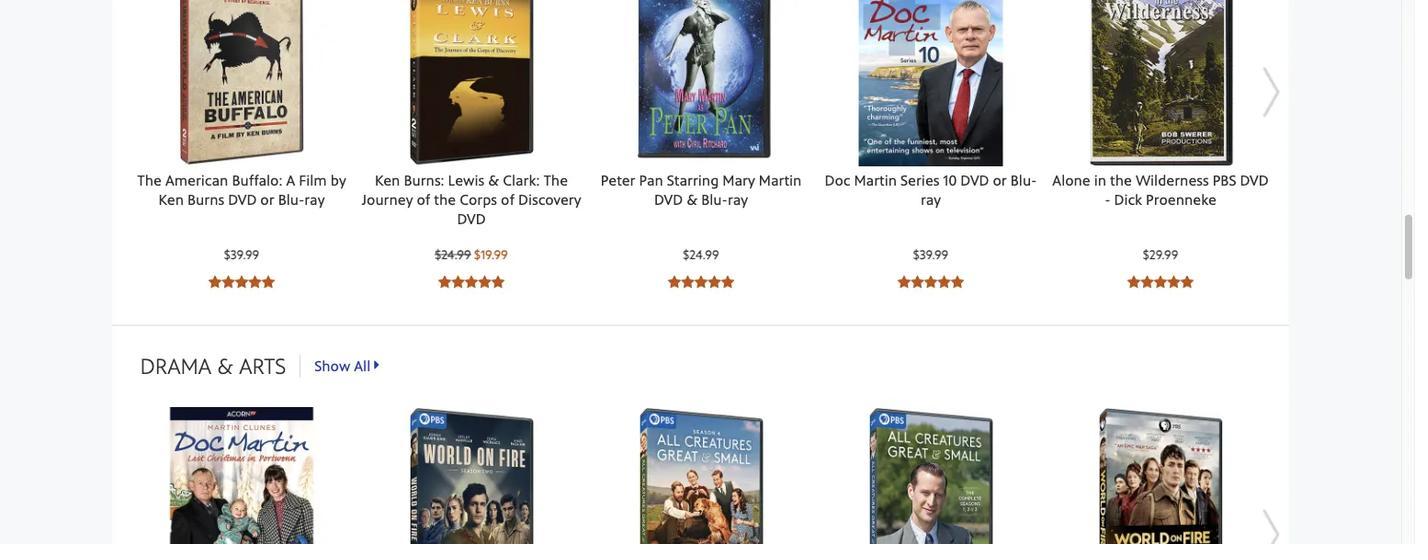 Task type: vqa. For each thing, say whether or not it's contained in the screenshot.
ken burns: lewis & clark: the journey of the corps of discovery dvd Image
yes



Task type: describe. For each thing, give the bounding box(es) containing it.
$39.99 for ray
[[913, 246, 949, 263]]

or inside the american buffalo: a film by ken burns dvd or blu-ray
[[260, 191, 274, 209]]

show all link
[[315, 355, 379, 377]]

$29.99
[[1143, 246, 1179, 263]]

proenneke
[[1146, 191, 1217, 209]]

the inside ken burns: lewis & clark: the journey of the corps of discovery dvd
[[543, 172, 568, 189]]

blu- inside peter pan starring mary martin dvd & blu-ray
[[701, 191, 728, 209]]

film
[[298, 172, 327, 189]]

doc martin series 10 dvd or blu- ray link
[[816, 171, 1046, 210]]

6 star image from the left
[[465, 275, 478, 289]]

dick
[[1114, 191, 1142, 209]]

dvd inside ken burns: lewis & clark: the journey of the corps of discovery dvd
[[457, 210, 486, 228]]

show all
[[315, 357, 371, 375]]

by
[[330, 172, 346, 189]]

10 star image from the left
[[694, 275, 708, 289]]

12 star image from the left
[[1181, 275, 1194, 289]]

rating is 4.9 out of 5 stars element for ray
[[898, 274, 964, 293]]

peter pan starring mary martin dvd & blu-ray image
[[600, 0, 802, 166]]

8 star image from the left
[[491, 275, 505, 289]]

the inside alone in the wilderness pbs dvd - dick proenneke
[[1110, 172, 1132, 189]]

$39.99 for burns
[[224, 246, 259, 263]]

caret right image
[[374, 358, 379, 372]]

2 star image from the left
[[235, 275, 248, 289]]

burns
[[187, 191, 224, 209]]

alone in the wilderness pbs dvd - dick proenneke
[[1053, 172, 1269, 209]]

wilderness
[[1136, 172, 1209, 189]]

4 star image from the left
[[708, 275, 721, 289]]

peter pan starring mary martin dvd & blu-ray link
[[586, 171, 816, 210]]

dvd inside alone in the wilderness pbs dvd - dick proenneke
[[1240, 172, 1269, 189]]

12 star image from the left
[[924, 275, 938, 289]]

rating is 5 out of 5 stars element
[[208, 274, 275, 293]]

11 star image from the left
[[721, 275, 734, 289]]

4 star image from the left
[[438, 275, 451, 289]]

$24.99 for $24.99
[[683, 246, 719, 263]]

masterpiece: world on fire season 2 dvd or blu-ray image
[[370, 407, 572, 544]]

arts
[[239, 353, 286, 380]]

ken inside ken burns: lewis & clark: the journey of the corps of discovery dvd
[[375, 172, 400, 189]]

dvd inside doc martin series 10 dvd or blu- ray
[[961, 172, 989, 189]]

journey
[[361, 191, 413, 209]]

6 star image from the left
[[911, 275, 924, 289]]

blu- inside the american buffalo: a film by ken burns dvd or blu-ray
[[278, 191, 304, 209]]

13 star image from the left
[[1141, 275, 1154, 289]]

show
[[315, 357, 351, 375]]

9 star image from the left
[[668, 275, 681, 289]]

3 star image from the left
[[261, 275, 275, 289]]

drama & arts
[[140, 353, 286, 380]]

9 star image from the left
[[1128, 275, 1141, 289]]

& inside ken burns: lewis & clark: the journey of the corps of discovery dvd
[[488, 172, 499, 189]]

corps
[[459, 191, 497, 209]]

rating is 4.8 out of 5 stars element for proenneke
[[1128, 274, 1194, 293]]

ray inside doc martin series 10 dvd or blu- ray
[[921, 191, 941, 209]]

martin inside doc martin series 10 dvd or blu- ray
[[854, 172, 897, 189]]

7 star image from the left
[[938, 275, 951, 289]]

alone
[[1053, 172, 1091, 189]]



Task type: locate. For each thing, give the bounding box(es) containing it.
drama
[[140, 353, 212, 380]]

0 horizontal spatial the
[[137, 172, 161, 189]]

1 $39.99 from the left
[[224, 246, 259, 263]]

rating is 4.8 out of 5 stars element for the
[[438, 274, 505, 293]]

buffalo:
[[232, 172, 282, 189]]

2 vertical spatial &
[[217, 353, 234, 380]]

in
[[1094, 172, 1107, 189]]

0 vertical spatial ken
[[375, 172, 400, 189]]

ray inside the american buffalo: a film by ken burns dvd or blu-ray
[[304, 191, 325, 209]]

slide carousel right image
[[1264, 67, 1280, 117]]

the inside the american buffalo: a film by ken burns dvd or blu-ray
[[137, 172, 161, 189]]

1 rating is 4.9 out of 5 stars element from the left
[[668, 274, 734, 293]]

1 martin from the left
[[759, 172, 802, 189]]

1 horizontal spatial rating is 4.9 out of 5 stars element
[[898, 274, 964, 293]]

1 star image from the left
[[208, 275, 221, 289]]

1 horizontal spatial blu-
[[701, 191, 728, 209]]

0 horizontal spatial the
[[434, 191, 456, 209]]

martin inside peter pan starring mary martin dvd & blu-ray
[[759, 172, 802, 189]]

1 ray from the left
[[304, 191, 325, 209]]

2 $39.99 from the left
[[913, 246, 949, 263]]

ken up journey
[[375, 172, 400, 189]]

0 horizontal spatial $24.99
[[435, 246, 471, 263]]

of down 'clark:' at left top
[[501, 191, 514, 209]]

1 star image from the left
[[221, 275, 235, 289]]

$24.99 down peter pan starring mary martin dvd & blu-ray link
[[683, 246, 719, 263]]

dvd right the 10
[[961, 172, 989, 189]]

1 vertical spatial the
[[434, 191, 456, 209]]

1 vertical spatial ken
[[158, 191, 183, 209]]

blu- left alone
[[1011, 172, 1037, 189]]

1 horizontal spatial ray
[[728, 191, 748, 209]]

or
[[993, 172, 1007, 189], [260, 191, 274, 209]]

world on fire season 1 dvd & blu-ray image
[[1060, 407, 1262, 544]]

2 star image from the left
[[248, 275, 261, 289]]

pan
[[639, 172, 663, 189]]

-
[[1105, 191, 1111, 209]]

2 of from the left
[[501, 191, 514, 209]]

mary
[[723, 172, 755, 189]]

burns:
[[404, 172, 444, 189]]

alone in the wilderness pbs dvd - dick proenneke image
[[1060, 0, 1262, 166]]

0 horizontal spatial rating is 4.9 out of 5 stars element
[[668, 274, 734, 293]]

masterpiece: all creatures great and small - the complete seasons 1, 2 and 3 dvd image
[[830, 407, 1032, 544]]

or inside doc martin series 10 dvd or blu- ray
[[993, 172, 1007, 189]]

8 star image from the left
[[951, 275, 964, 289]]

ken down american
[[158, 191, 183, 209]]

2 martin from the left
[[854, 172, 897, 189]]

0 horizontal spatial martin
[[759, 172, 802, 189]]

doc martin series 10 dvd or blu-ray image
[[830, 0, 1032, 166]]

rating is 4.9 out of 5 stars element for blu-
[[668, 274, 734, 293]]

0 horizontal spatial $39.99
[[224, 246, 259, 263]]

blu- down 'starring'
[[701, 191, 728, 209]]

$24.99
[[435, 246, 471, 263], [683, 246, 719, 263]]

all
[[354, 357, 371, 375]]

$24.99 left $19.99
[[435, 246, 471, 263]]

0 horizontal spatial rating is 4.8 out of 5 stars element
[[438, 274, 505, 293]]

1 horizontal spatial ken
[[375, 172, 400, 189]]

$39.99 down doc martin series 10 dvd or blu- ray link on the right top
[[913, 246, 949, 263]]

of
[[416, 191, 430, 209], [501, 191, 514, 209]]

dvd down pan
[[654, 191, 683, 209]]

1 of from the left
[[416, 191, 430, 209]]

lewis
[[448, 172, 484, 189]]

rating is 4.8 out of 5 stars element
[[438, 274, 505, 293], [1128, 274, 1194, 293]]

2 horizontal spatial blu-
[[1011, 172, 1037, 189]]

ken burns: lewis & clark: the journey of the corps of discovery dvd link
[[356, 171, 586, 229]]

rating is 4.8 out of 5 stars element down $24.99 $19.99
[[438, 274, 505, 293]]

ray down film
[[304, 191, 325, 209]]

$19.99
[[474, 246, 508, 263]]

1 horizontal spatial the
[[1110, 172, 1132, 189]]

1 rating is 4.8 out of 5 stars element from the left
[[438, 274, 505, 293]]

the inside ken burns: lewis & clark: the journey of the corps of discovery dvd
[[434, 191, 456, 209]]

discovery
[[518, 191, 581, 209]]

1 horizontal spatial the
[[543, 172, 568, 189]]

or right the 10
[[993, 172, 1007, 189]]

1 horizontal spatial &
[[488, 172, 499, 189]]

11 star image from the left
[[1167, 275, 1181, 289]]

martin right the mary
[[759, 172, 802, 189]]

ken inside the american buffalo: a film by ken burns dvd or blu-ray
[[158, 191, 183, 209]]

5 star image from the left
[[451, 275, 465, 289]]

martin
[[759, 172, 802, 189], [854, 172, 897, 189]]

& inside peter pan starring mary martin dvd & blu-ray
[[687, 191, 698, 209]]

rating is 4.8 out of 5 stars element down the $29.99
[[1128, 274, 1194, 293]]

doc martin: christmas in portwenn dvd image
[[140, 407, 343, 544]]

10
[[943, 172, 957, 189]]

1 horizontal spatial or
[[993, 172, 1007, 189]]

ray inside peter pan starring mary martin dvd & blu-ray
[[728, 191, 748, 209]]

dvd right pbs
[[1240, 172, 1269, 189]]

0 horizontal spatial ken
[[158, 191, 183, 209]]

0 horizontal spatial ray
[[304, 191, 325, 209]]

masterpiece: all creatures great and small season 4 dvd or blu-ray image
[[600, 407, 802, 544]]

1 the from the left
[[137, 172, 161, 189]]

1 horizontal spatial rating is 4.8 out of 5 stars element
[[1128, 274, 1194, 293]]

2 rating is 4.9 out of 5 stars element from the left
[[898, 274, 964, 293]]

american
[[165, 172, 228, 189]]

star image
[[221, 275, 235, 289], [248, 275, 261, 289], [261, 275, 275, 289], [438, 275, 451, 289], [451, 275, 465, 289], [465, 275, 478, 289], [478, 275, 491, 289], [491, 275, 505, 289], [668, 275, 681, 289], [694, 275, 708, 289], [721, 275, 734, 289], [924, 275, 938, 289], [1141, 275, 1154, 289]]

2 ray from the left
[[728, 191, 748, 209]]

1 horizontal spatial $24.99
[[683, 246, 719, 263]]

a
[[286, 172, 295, 189]]

the american buffalo: a film by ken burns dvd or blu-ray
[[137, 172, 346, 209]]

pbs
[[1213, 172, 1237, 189]]

& left arts
[[217, 353, 234, 380]]

ray down the mary
[[728, 191, 748, 209]]

dvd down buffalo:
[[228, 191, 256, 209]]

10 star image from the left
[[1154, 275, 1167, 289]]

1 horizontal spatial of
[[501, 191, 514, 209]]

$39.99 up rating is 5 out of 5 stars element
[[224, 246, 259, 263]]

or down buffalo:
[[260, 191, 274, 209]]

0 horizontal spatial or
[[260, 191, 274, 209]]

dvd inside the american buffalo: a film by ken burns dvd or blu-ray
[[228, 191, 256, 209]]

of down the burns:
[[416, 191, 430, 209]]

$24.99 for $24.99 $19.99
[[435, 246, 471, 263]]

rating is 4.9 out of 5 stars element
[[668, 274, 734, 293], [898, 274, 964, 293]]

blu- down a in the top of the page
[[278, 191, 304, 209]]

the american buffalo: a film by ken burns dvd or blu-ray link
[[126, 171, 356, 210]]

7 star image from the left
[[478, 275, 491, 289]]

ken
[[375, 172, 400, 189], [158, 191, 183, 209]]

ken burns: lewis & clark: the journey of the corps of discovery dvd image
[[370, 0, 572, 166]]

&
[[488, 172, 499, 189], [687, 191, 698, 209], [217, 353, 234, 380]]

alone in the wilderness pbs dvd - dick proenneke link
[[1046, 171, 1276, 210]]

the american buffalo: a film by ken burns dvd or blu-ray image
[[140, 0, 343, 166]]

0 horizontal spatial &
[[217, 353, 234, 380]]

1 horizontal spatial martin
[[854, 172, 897, 189]]

the up discovery at the left of the page
[[543, 172, 568, 189]]

2 horizontal spatial &
[[687, 191, 698, 209]]

peter
[[601, 172, 635, 189]]

2 horizontal spatial ray
[[921, 191, 941, 209]]

the
[[1110, 172, 1132, 189], [434, 191, 456, 209]]

0 horizontal spatial blu-
[[278, 191, 304, 209]]

blu- inside doc martin series 10 dvd or blu- ray
[[1011, 172, 1037, 189]]

dvd inside peter pan starring mary martin dvd & blu-ray
[[654, 191, 683, 209]]

$39.99
[[224, 246, 259, 263], [913, 246, 949, 263]]

0 vertical spatial the
[[1110, 172, 1132, 189]]

martin right doc
[[854, 172, 897, 189]]

5 star image from the left
[[898, 275, 911, 289]]

2 $24.99 from the left
[[683, 246, 719, 263]]

0 vertical spatial or
[[993, 172, 1007, 189]]

3 ray from the left
[[921, 191, 941, 209]]

starring
[[667, 172, 719, 189]]

star image
[[208, 275, 221, 289], [235, 275, 248, 289], [681, 275, 694, 289], [708, 275, 721, 289], [898, 275, 911, 289], [911, 275, 924, 289], [938, 275, 951, 289], [951, 275, 964, 289], [1128, 275, 1141, 289], [1154, 275, 1167, 289], [1167, 275, 1181, 289], [1181, 275, 1194, 289]]

0 horizontal spatial of
[[416, 191, 430, 209]]

& down 'starring'
[[687, 191, 698, 209]]

& up corps
[[488, 172, 499, 189]]

doc martin series 10 dvd or blu- ray
[[825, 172, 1037, 209]]

$24.99 $19.99
[[435, 246, 508, 263]]

series
[[901, 172, 940, 189]]

dvd down corps
[[457, 210, 486, 228]]

1 vertical spatial or
[[260, 191, 274, 209]]

ken burns: lewis & clark: the journey of the corps of discovery dvd
[[361, 172, 581, 228]]

ray down 'series'
[[921, 191, 941, 209]]

1 $24.99 from the left
[[435, 246, 471, 263]]

clark:
[[503, 172, 540, 189]]

the
[[137, 172, 161, 189], [543, 172, 568, 189]]

the left american
[[137, 172, 161, 189]]

peter pan starring mary martin dvd & blu-ray
[[601, 172, 802, 209]]

blu-
[[1011, 172, 1037, 189], [278, 191, 304, 209], [701, 191, 728, 209]]

1 horizontal spatial $39.99
[[913, 246, 949, 263]]

1 vertical spatial &
[[687, 191, 698, 209]]

ray
[[304, 191, 325, 209], [728, 191, 748, 209], [921, 191, 941, 209]]

3 star image from the left
[[681, 275, 694, 289]]

dvd
[[961, 172, 989, 189], [1240, 172, 1269, 189], [228, 191, 256, 209], [654, 191, 683, 209], [457, 210, 486, 228]]

2 the from the left
[[543, 172, 568, 189]]

0 vertical spatial &
[[488, 172, 499, 189]]

the up dick
[[1110, 172, 1132, 189]]

the down the burns:
[[434, 191, 456, 209]]

2 rating is 4.8 out of 5 stars element from the left
[[1128, 274, 1194, 293]]

slide carousel right image
[[1264, 510, 1280, 544]]

doc
[[825, 172, 850, 189]]



